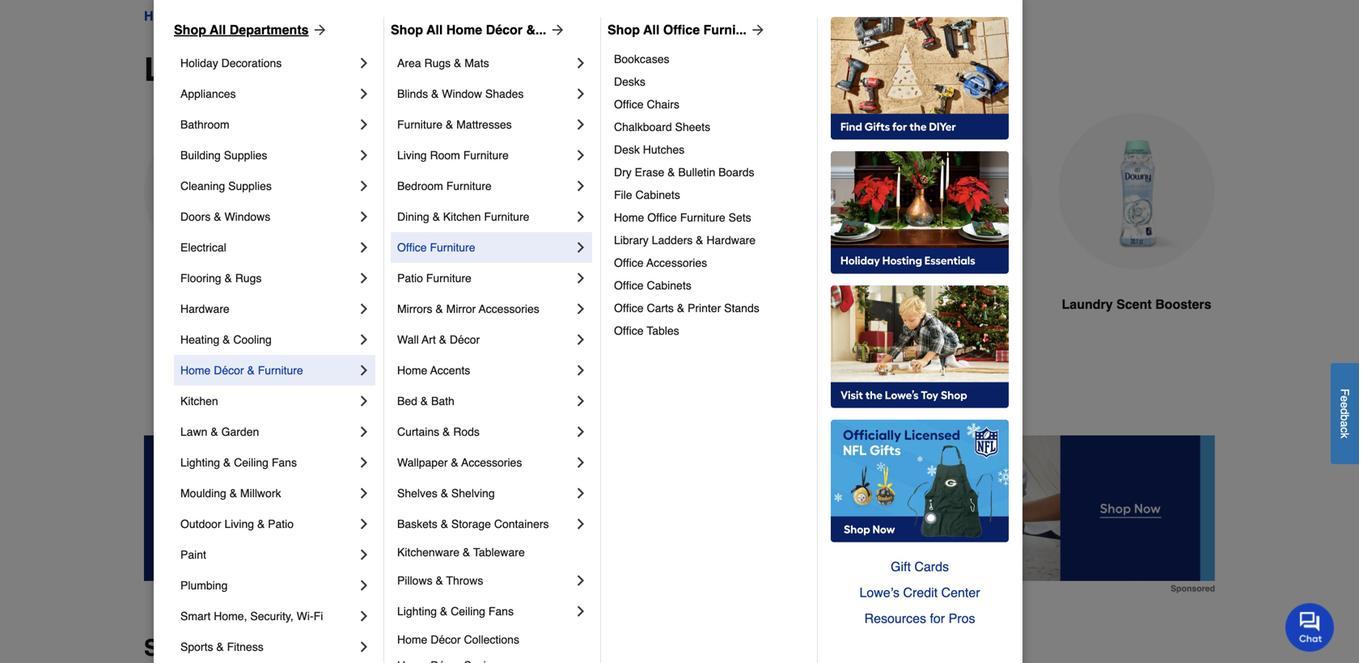 Task type: describe. For each thing, give the bounding box(es) containing it.
& right art
[[439, 333, 447, 346]]

gift
[[891, 559, 911, 574]]

laundry for white bottle of shout stain remover. image
[[512, 297, 563, 312]]

chevron right image for mirrors & mirror accessories
[[573, 301, 589, 317]]

rods
[[453, 426, 480, 438]]

patio furniture link
[[397, 263, 573, 294]]

doors & windows link
[[180, 201, 356, 232]]

décor left &... in the left of the page
[[486, 22, 523, 37]]

cleaning for bottom cleaning supplies link
[[180, 180, 225, 193]]

office tables link
[[614, 320, 806, 342]]

kitchenware
[[397, 546, 460, 559]]

chevron right image for the baskets & storage containers link
[[573, 516, 589, 532]]

washing
[[717, 297, 770, 312]]

home office furniture sets link
[[614, 206, 806, 229]]

lowe's credit center link
[[831, 580, 1009, 606]]

home for home accents
[[397, 364, 427, 377]]

f e e d b a c k button
[[1331, 363, 1359, 464]]

laundry for green container of gain laundry detergent. "image"
[[165, 297, 216, 312]]

moulding & millwork link
[[180, 478, 356, 509]]

shop all departments
[[174, 22, 309, 37]]

laundry detergent
[[165, 297, 280, 312]]

detergent
[[220, 297, 280, 312]]

office tables
[[614, 324, 679, 337]]

tables
[[647, 324, 679, 337]]

2 e from the top
[[1339, 402, 1351, 408]]

supplies inside the "building supplies" link
[[224, 149, 267, 162]]

chevron right image for area rugs & mats
[[573, 55, 589, 71]]

cleaning supplies for bottom cleaning supplies link
[[180, 180, 272, 193]]

& for the bottom lighting & ceiling fans link
[[440, 605, 448, 618]]

living room furniture
[[397, 149, 509, 162]]

office up ladders
[[647, 211, 677, 224]]

mirror
[[446, 303, 476, 316]]

gift cards link
[[831, 554, 1009, 580]]

laundry down shop all departments
[[144, 51, 272, 88]]

kitchen link
[[180, 386, 356, 417]]

outdoor living & patio link
[[180, 509, 356, 540]]

mirrors & mirror accessories
[[397, 303, 539, 316]]

pillows
[[397, 574, 432, 587]]

chevron right image for the bottom lighting & ceiling fans link
[[573, 604, 589, 620]]

& for pillows & throws link
[[436, 574, 443, 587]]

home for home
[[144, 8, 180, 23]]

fabric for fabric fresheners
[[898, 297, 937, 312]]

& for flooring & rugs link at the left of page
[[224, 272, 232, 285]]

1 vertical spatial patio
[[268, 518, 294, 531]]

chevron right image for pillows & throws
[[573, 573, 589, 589]]

chevron right image for wall art & décor
[[573, 332, 589, 348]]

& down cooling
[[247, 364, 255, 377]]

white bottle of shout stain remover. image
[[510, 113, 667, 270]]

& left mats
[[454, 57, 461, 70]]

blinds
[[397, 87, 428, 100]]

building
[[180, 149, 221, 162]]

office for office cabinets
[[614, 279, 644, 292]]

chevron right image for bedroom furniture
[[573, 178, 589, 194]]

office accessories
[[614, 256, 707, 269]]

center
[[941, 585, 980, 600]]

& for wallpaper & accessories link
[[451, 456, 459, 469]]

0 vertical spatial cleaning supplies link
[[194, 6, 306, 26]]

bathroom
[[180, 118, 230, 131]]

1 vertical spatial cleaning supplies link
[[180, 171, 356, 201]]

curtains & rods link
[[397, 417, 573, 447]]

2 vertical spatial accessories
[[461, 456, 522, 469]]

outdoor living & patio
[[180, 518, 294, 531]]

& down the home office furniture sets link
[[696, 234, 703, 247]]

0 vertical spatial living
[[397, 149, 427, 162]]

shop all office furni...
[[608, 22, 747, 37]]

baskets & storage containers
[[397, 518, 549, 531]]

bed & bath link
[[397, 386, 573, 417]]

curtains
[[397, 426, 439, 438]]

window
[[442, 87, 482, 100]]

chevron right image for the top lighting & ceiling fans link
[[356, 455, 372, 471]]

fabric for fabric softeners
[[354, 297, 393, 312]]

all for office
[[643, 22, 660, 37]]

sports & fitness link
[[180, 632, 356, 663]]

office for office furniture
[[397, 241, 427, 254]]

orange box of tide washing machine cleaner. image
[[693, 113, 849, 270]]

smart
[[180, 610, 211, 623]]

printer
[[688, 302, 721, 315]]

home décor collections
[[397, 633, 519, 646]]

blinds & window shades
[[397, 87, 524, 100]]

chevron right image for outdoor living & patio link
[[356, 516, 372, 532]]

erase
[[635, 166, 664, 179]]

& for heating & cooling link
[[223, 333, 230, 346]]

c
[[1339, 427, 1351, 433]]

washing machine cleaners link
[[693, 113, 849, 373]]

ceiling for the top lighting & ceiling fans link
[[234, 456, 269, 469]]

arrow right image
[[309, 22, 328, 38]]

desk hutches link
[[614, 138, 806, 161]]

office cabinets link
[[614, 274, 806, 297]]

bedroom
[[397, 180, 443, 193]]

& for moulding & millwork link
[[230, 487, 237, 500]]

fi
[[314, 610, 323, 623]]

all for home
[[426, 22, 443, 37]]

file cabinets link
[[614, 184, 806, 206]]

storage
[[451, 518, 491, 531]]

office for office accessories
[[614, 256, 644, 269]]

lawn & garden link
[[180, 417, 356, 447]]

office for office carts & printer stands
[[614, 302, 644, 315]]

hutches
[[643, 143, 685, 156]]

0 horizontal spatial lighting & ceiling fans
[[180, 456, 297, 469]]

chalkboard sheets link
[[614, 116, 806, 138]]

bottle of downy laundry scent booster. image
[[1058, 113, 1215, 270]]

chalkboard
[[614, 121, 672, 133]]

flooring & rugs link
[[180, 263, 356, 294]]

cabinets for file cabinets
[[635, 189, 680, 201]]

kitchenware & tableware link
[[397, 540, 589, 566]]

& for the top lighting & ceiling fans link
[[223, 456, 231, 469]]

mirrors
[[397, 303, 432, 316]]

chevron right image for the lawn & garden link on the left of the page
[[356, 424, 372, 440]]

1 vertical spatial accessories
[[479, 303, 539, 316]]

doors & windows
[[180, 210, 270, 223]]

0 horizontal spatial rugs
[[235, 272, 262, 285]]

furniture & mattresses
[[397, 118, 512, 131]]

dining
[[397, 210, 429, 223]]

library
[[614, 234, 649, 247]]

office accessories link
[[614, 252, 806, 274]]

chalkboard sheets
[[614, 121, 710, 133]]

boards
[[719, 166, 754, 179]]

laundry for the bottle of downy laundry scent booster. 'image'
[[1062, 297, 1113, 312]]

laundry right departments at top left
[[320, 8, 367, 23]]

blue bottle of downy fabric softener. image
[[327, 113, 484, 270]]

a
[[1339, 421, 1351, 427]]

smart home, security, wi-fi link
[[180, 601, 356, 632]]

bed & bath
[[397, 395, 455, 408]]

1 vertical spatial kitchen
[[180, 395, 218, 408]]

officially licensed n f l gifts. shop now. image
[[831, 420, 1009, 543]]

& for curtains & rods link
[[443, 426, 450, 438]]

shop for shop all departments
[[174, 22, 206, 37]]

wall art & décor
[[397, 333, 480, 346]]

removers
[[602, 297, 664, 312]]

departments
[[230, 22, 309, 37]]

mirrors & mirror accessories link
[[397, 294, 573, 324]]

all for departments
[[210, 22, 226, 37]]

office up bookcases link
[[663, 22, 700, 37]]

garden
[[221, 426, 259, 438]]

cleaning for topmost cleaning supplies link
[[194, 8, 249, 23]]

furniture up kitchen link
[[258, 364, 303, 377]]

softeners
[[397, 297, 456, 312]]

home accents
[[397, 364, 470, 377]]

& for furniture & mattresses link
[[446, 118, 453, 131]]

laundry scent boosters link
[[1058, 113, 1215, 353]]

smart home, security, wi-fi
[[180, 610, 323, 623]]

chevron right image for patio furniture
[[573, 270, 589, 286]]

desk
[[614, 143, 640, 156]]

chevron right image for building supplies
[[356, 147, 372, 163]]

chevron right image for paint link in the bottom left of the page
[[356, 547, 372, 563]]

chevron right image for dining & kitchen furniture
[[573, 209, 589, 225]]

chevron right image for hardware "link"
[[356, 301, 372, 317]]

shades
[[485, 87, 524, 100]]

chevron right image for holiday decorations
[[356, 55, 372, 71]]



Task type: locate. For each thing, give the bounding box(es) containing it.
ceiling up millwork
[[234, 456, 269, 469]]

& left storage
[[441, 518, 448, 531]]

sports & fitness
[[180, 641, 264, 654]]

laundry stain removers link
[[510, 113, 667, 353]]

1 vertical spatial lighting & ceiling fans link
[[397, 596, 573, 627]]

furniture down blinds
[[397, 118, 443, 131]]

1 vertical spatial lighting & ceiling fans
[[397, 605, 514, 618]]

b
[[1339, 415, 1351, 421]]

1 vertical spatial rugs
[[235, 272, 262, 285]]

cleaning down building
[[180, 180, 225, 193]]

moulding
[[180, 487, 226, 500]]

1 vertical spatial lighting
[[397, 605, 437, 618]]

0 horizontal spatial kitchen
[[180, 395, 218, 408]]

cabinets for office cabinets
[[647, 279, 691, 292]]

accessories down ladders
[[646, 256, 707, 269]]

by
[[207, 635, 233, 661]]

arrow right image
[[546, 22, 566, 38], [747, 22, 766, 38]]

laundry stain removers
[[512, 297, 664, 312]]

1 horizontal spatial ceiling
[[451, 605, 485, 618]]

cooling
[[233, 333, 272, 346]]

1 horizontal spatial rugs
[[424, 57, 451, 70]]

laundry down flooring
[[165, 297, 216, 312]]

1 horizontal spatial lighting & ceiling fans
[[397, 605, 514, 618]]

fabric left fresheners
[[898, 297, 937, 312]]

cabinets inside the file cabinets link
[[635, 189, 680, 201]]

shop up the area
[[391, 22, 423, 37]]

hardware inside library ladders & hardware link
[[707, 234, 756, 247]]

living room furniture link
[[397, 140, 573, 171]]

visit the lowe's toy shop. image
[[831, 286, 1009, 409]]

& up throws
[[463, 546, 470, 559]]

living down moulding & millwork
[[224, 518, 254, 531]]

& right blinds
[[431, 87, 439, 100]]

supplies down bathroom link on the left top of the page
[[224, 149, 267, 162]]

e up b
[[1339, 402, 1351, 408]]

appliances link
[[180, 78, 356, 109]]

office down "removers"
[[614, 324, 644, 337]]

0 vertical spatial ceiling
[[234, 456, 269, 469]]

furniture up dining & kitchen furniture
[[446, 180, 492, 193]]

1 horizontal spatial arrow right image
[[747, 22, 766, 38]]

& for dining & kitchen furniture link
[[432, 210, 440, 223]]

wall
[[397, 333, 419, 346]]

& left mirror
[[436, 303, 443, 316]]

ladders
[[652, 234, 693, 247]]

advertisement region
[[144, 436, 1215, 593]]

& up laundry detergent
[[224, 272, 232, 285]]

home link
[[144, 6, 180, 26]]

0 vertical spatial hardware
[[707, 234, 756, 247]]

lighting
[[180, 456, 220, 469], [397, 605, 437, 618]]

0 vertical spatial cleaning supplies
[[194, 8, 306, 23]]

file
[[614, 189, 632, 201]]

office for office chairs
[[614, 98, 644, 111]]

1 horizontal spatial all
[[426, 22, 443, 37]]

furniture up library ladders & hardware link
[[680, 211, 725, 224]]

& up living room furniture
[[446, 118, 453, 131]]

lawn
[[180, 426, 207, 438]]

office carts & printer stands
[[614, 302, 759, 315]]

0 vertical spatial accessories
[[646, 256, 707, 269]]

décor down the 'mirrors & mirror accessories'
[[450, 333, 480, 346]]

green container of gain laundry detergent. image
[[144, 113, 301, 270]]

office chairs link
[[614, 93, 806, 116]]

& right sports on the left bottom of page
[[216, 641, 224, 654]]

mattresses
[[456, 118, 512, 131]]

& right doors
[[214, 210, 221, 223]]

arrow right image for shop all office furni...
[[747, 22, 766, 38]]

lighting & ceiling fans link
[[180, 447, 356, 478], [397, 596, 573, 627]]

& for bed & bath link
[[421, 395, 428, 408]]

furniture down dining & kitchen furniture
[[430, 241, 475, 254]]

cleaning supplies up doors & windows
[[180, 180, 272, 193]]

& up shelves & shelving
[[451, 456, 459, 469]]

electrical
[[180, 241, 226, 254]]

laundry supplies up the area
[[320, 8, 421, 23]]

kitchen
[[443, 210, 481, 223], [180, 395, 218, 408]]

& right dining on the left
[[432, 210, 440, 223]]

cleaning supplies up decorations at the top of page
[[194, 8, 306, 23]]

0 vertical spatial lighting & ceiling fans link
[[180, 447, 356, 478]]

0 vertical spatial rugs
[[424, 57, 451, 70]]

shelves & shelving link
[[397, 478, 573, 509]]

0 horizontal spatial all
[[210, 22, 226, 37]]

0 vertical spatial laundry supplies
[[320, 8, 421, 23]]

1 horizontal spatial shop
[[391, 22, 423, 37]]

cleaning up holiday decorations
[[194, 8, 249, 23]]

throws
[[446, 574, 483, 587]]

0 horizontal spatial living
[[224, 518, 254, 531]]

chevron right image for furniture & mattresses link
[[573, 117, 589, 133]]

kitchenware & tableware
[[397, 546, 525, 559]]

chevron right image for heating & cooling
[[356, 332, 372, 348]]

0 horizontal spatial shop
[[174, 22, 206, 37]]

chevron right image for flooring & rugs
[[356, 270, 372, 286]]

1 vertical spatial ceiling
[[451, 605, 485, 618]]

& for the lawn & garden link on the left of the page
[[211, 426, 218, 438]]

laundry left scent
[[1062, 297, 1113, 312]]

room
[[430, 149, 460, 162]]

fans up moulding & millwork link
[[272, 456, 297, 469]]

chevron right image for smart home, security, wi-fi
[[356, 608, 372, 625]]

décor left collections
[[431, 633, 461, 646]]

lowe's
[[860, 585, 900, 600]]

dry erase & bulletin boards link
[[614, 161, 806, 184]]

chevron right image for doors & windows link
[[356, 209, 372, 225]]

rugs right the area
[[424, 57, 451, 70]]

cleaning supplies link up windows on the top left of the page
[[180, 171, 356, 201]]

laundry left stain
[[512, 297, 563, 312]]

arrow right image up bookcases link
[[747, 22, 766, 38]]

dry erase & bulletin boards
[[614, 166, 754, 179]]

hardware down flooring
[[180, 303, 230, 316]]

home,
[[214, 610, 247, 623]]

furniture
[[397, 118, 443, 131], [463, 149, 509, 162], [446, 180, 492, 193], [484, 210, 529, 223], [680, 211, 725, 224], [430, 241, 475, 254], [426, 272, 472, 285], [258, 364, 303, 377]]

lighting & ceiling fans down garden
[[180, 456, 297, 469]]

office down 'library'
[[614, 256, 644, 269]]

resources for pros
[[864, 611, 975, 626]]

laundry supplies
[[320, 8, 421, 23], [144, 51, 416, 88]]

2 horizontal spatial shop
[[608, 22, 640, 37]]

lighting for the bottom lighting & ceiling fans link
[[397, 605, 437, 618]]

fans up home décor collections link
[[489, 605, 514, 618]]

cleaning supplies for topmost cleaning supplies link
[[194, 8, 306, 23]]

lighting up 'moulding'
[[180, 456, 220, 469]]

& down pillows & throws
[[440, 605, 448, 618]]

laundry detergent link
[[144, 113, 301, 353]]

lighting & ceiling fans
[[180, 456, 297, 469], [397, 605, 514, 618]]

office down dining on the left
[[397, 241, 427, 254]]

chevron right image for bed & bath link
[[573, 393, 589, 409]]

cabinets down office accessories
[[647, 279, 691, 292]]

lighting & ceiling fans link up collections
[[397, 596, 573, 627]]

1 vertical spatial hardware
[[180, 303, 230, 316]]

all
[[210, 22, 226, 37], [426, 22, 443, 37], [643, 22, 660, 37]]

1 horizontal spatial kitchen
[[443, 210, 481, 223]]

& for mirrors & mirror accessories link
[[436, 303, 443, 316]]

2 all from the left
[[426, 22, 443, 37]]

library ladders & hardware
[[614, 234, 756, 247]]

office carts & printer stands link
[[614, 297, 806, 320]]

patio up fabric softeners
[[397, 272, 423, 285]]

2 arrow right image from the left
[[747, 22, 766, 38]]

rugs up detergent
[[235, 272, 262, 285]]

bulletin
[[678, 166, 715, 179]]

chevron right image for appliances 'link' on the left
[[356, 86, 372, 102]]

1 e from the top
[[1339, 396, 1351, 402]]

shop all office furni... link
[[608, 20, 766, 40]]

0 vertical spatial cabinets
[[635, 189, 680, 201]]

chat invite button image
[[1286, 603, 1335, 652]]

& right the erase
[[668, 166, 675, 179]]

patio up paint link in the bottom left of the page
[[268, 518, 294, 531]]

office up office tables on the left
[[614, 302, 644, 315]]

1 vertical spatial cabinets
[[647, 279, 691, 292]]

holiday hosting essentials. image
[[831, 151, 1009, 274]]

chevron right image for shelves & shelving
[[573, 485, 589, 502]]

shop up bookcases
[[608, 22, 640, 37]]

lighting & ceiling fans up home décor collections
[[397, 605, 514, 618]]

chevron right image
[[356, 86, 372, 102], [356, 117, 372, 133], [573, 117, 589, 133], [573, 147, 589, 163], [356, 178, 372, 194], [356, 209, 372, 225], [356, 301, 372, 317], [356, 362, 372, 379], [573, 362, 589, 379], [573, 393, 589, 409], [356, 424, 372, 440], [573, 424, 589, 440], [356, 455, 372, 471], [356, 516, 372, 532], [573, 516, 589, 532], [356, 547, 372, 563], [573, 604, 589, 620], [356, 639, 372, 655]]

office
[[663, 22, 700, 37], [614, 98, 644, 111], [647, 211, 677, 224], [397, 241, 427, 254], [614, 256, 644, 269], [614, 279, 644, 292], [614, 302, 644, 315], [614, 324, 644, 337]]

furniture up bedroom furniture link
[[463, 149, 509, 162]]

0 vertical spatial fans
[[272, 456, 297, 469]]

0 vertical spatial patio
[[397, 272, 423, 285]]

chevron right image for plumbing
[[356, 578, 372, 594]]

& for shelves & shelving link
[[441, 487, 448, 500]]

1 all from the left
[[210, 22, 226, 37]]

fabric left mirrors
[[354, 297, 393, 312]]

0 vertical spatial lighting
[[180, 456, 220, 469]]

blue spray bottle of febreze fabric freshener. image
[[875, 113, 1032, 270]]

& for the blinds & window shades link
[[431, 87, 439, 100]]

lighting for the top lighting & ceiling fans link
[[180, 456, 220, 469]]

paint
[[180, 549, 206, 561]]

arrow right image up area rugs & mats link
[[546, 22, 566, 38]]

0 horizontal spatial patio
[[268, 518, 294, 531]]

carts
[[647, 302, 674, 315]]

accessories down curtains & rods link
[[461, 456, 522, 469]]

ceiling up home décor collections
[[451, 605, 485, 618]]

0 horizontal spatial hardware
[[180, 303, 230, 316]]

chevron right image for moulding & millwork
[[356, 485, 372, 502]]

all up bookcases
[[643, 22, 660, 37]]

chevron right image for living room furniture link
[[573, 147, 589, 163]]

wallpaper
[[397, 456, 448, 469]]

bed
[[397, 395, 417, 408]]

building supplies
[[180, 149, 267, 162]]

& up moulding & millwork
[[223, 456, 231, 469]]

& for sports & fitness link
[[216, 641, 224, 654]]

arrow right image inside shop all home décor &... link
[[546, 22, 566, 38]]

& down millwork
[[257, 518, 265, 531]]

bath
[[431, 395, 455, 408]]

1 fabric from the left
[[354, 297, 393, 312]]

2 shop from the left
[[391, 22, 423, 37]]

desks link
[[614, 70, 806, 93]]

furniture up mirror
[[426, 272, 472, 285]]

chevron right image for sports & fitness link
[[356, 639, 372, 655]]

supplies left arrow right icon
[[252, 8, 306, 23]]

cabinets inside office cabinets 'link'
[[647, 279, 691, 292]]

chevron right image for kitchen
[[356, 393, 372, 409]]

home office furniture sets
[[614, 211, 751, 224]]

& left cooling
[[223, 333, 230, 346]]

décor down heating & cooling
[[214, 364, 244, 377]]

2 horizontal spatial all
[[643, 22, 660, 37]]

& right lawn in the left bottom of the page
[[211, 426, 218, 438]]

shelves
[[397, 487, 438, 500]]

accessories up "wall art & décor" link
[[479, 303, 539, 316]]

office up "removers"
[[614, 279, 644, 292]]

kitchen up lawn in the left bottom of the page
[[180, 395, 218, 408]]

fabric softeners
[[354, 297, 456, 312]]

bookcases link
[[614, 48, 806, 70]]

holiday
[[180, 57, 218, 70]]

supplies inside laundry supplies link
[[371, 8, 421, 23]]

office inside 'link'
[[614, 279, 644, 292]]

3 all from the left
[[643, 22, 660, 37]]

all up holiday decorations
[[210, 22, 226, 37]]

supplies up the area
[[371, 8, 421, 23]]

bookcases
[[614, 53, 669, 66]]

décor
[[486, 22, 523, 37], [450, 333, 480, 346], [214, 364, 244, 377], [431, 633, 461, 646]]

supplies up windows on the top left of the page
[[228, 180, 272, 193]]

0 horizontal spatial lighting
[[180, 456, 220, 469]]

laundry supplies down departments at top left
[[144, 51, 416, 88]]

0 vertical spatial kitchen
[[443, 210, 481, 223]]

cleaning supplies link up decorations at the top of page
[[194, 6, 306, 26]]

shop all departments link
[[174, 20, 328, 40]]

& left millwork
[[230, 487, 237, 500]]

ceiling for the bottom lighting & ceiling fans link
[[451, 605, 485, 618]]

cleaners
[[744, 316, 798, 331]]

chevron right image
[[356, 55, 372, 71], [573, 55, 589, 71], [573, 86, 589, 102], [356, 147, 372, 163], [573, 178, 589, 194], [573, 209, 589, 225], [356, 239, 372, 256], [573, 239, 589, 256], [356, 270, 372, 286], [573, 270, 589, 286], [573, 301, 589, 317], [356, 332, 372, 348], [573, 332, 589, 348], [356, 393, 372, 409], [573, 455, 589, 471], [356, 485, 372, 502], [573, 485, 589, 502], [573, 573, 589, 589], [356, 578, 372, 594], [356, 608, 372, 625]]

0 vertical spatial lighting & ceiling fans
[[180, 456, 297, 469]]

1 vertical spatial fans
[[489, 605, 514, 618]]

home for home décor collections
[[397, 633, 427, 646]]

shop for shop all home décor &...
[[391, 22, 423, 37]]

sets
[[729, 211, 751, 224]]

1 arrow right image from the left
[[546, 22, 566, 38]]

3 shop from the left
[[608, 22, 640, 37]]

& right carts
[[677, 302, 685, 315]]

& for kitchenware & tableware link
[[463, 546, 470, 559]]

shop for shop all office furni...
[[608, 22, 640, 37]]

f
[[1339, 389, 1351, 396]]

1 horizontal spatial fans
[[489, 605, 514, 618]]

0 horizontal spatial arrow right image
[[546, 22, 566, 38]]

1 vertical spatial laundry supplies
[[144, 51, 416, 88]]

& left rods
[[443, 426, 450, 438]]

1 shop from the left
[[174, 22, 206, 37]]

tableware
[[473, 546, 525, 559]]

baskets & storage containers link
[[397, 509, 573, 540]]

office down desks at the top left of page
[[614, 98, 644, 111]]

rugs
[[424, 57, 451, 70], [235, 272, 262, 285]]

windows
[[224, 210, 270, 223]]

find gifts for the diyer. image
[[831, 17, 1009, 140]]

shop up holiday
[[174, 22, 206, 37]]

& right bed
[[421, 395, 428, 408]]

file cabinets
[[614, 189, 680, 201]]

& right "shelves"
[[441, 487, 448, 500]]

& for doors & windows link
[[214, 210, 221, 223]]

hardware
[[707, 234, 756, 247], [180, 303, 230, 316]]

0 horizontal spatial lighting & ceiling fans link
[[180, 447, 356, 478]]

kitchen down bedroom furniture
[[443, 210, 481, 223]]

chevron right image for electrical
[[356, 239, 372, 256]]

furniture down bedroom furniture link
[[484, 210, 529, 223]]

holiday decorations
[[180, 57, 282, 70]]

0 horizontal spatial ceiling
[[234, 456, 269, 469]]

hardware inside hardware "link"
[[180, 303, 230, 316]]

chevron right image for curtains & rods link
[[573, 424, 589, 440]]

home for home office furniture sets
[[614, 211, 644, 224]]

chevron right image for blinds & window shades
[[573, 86, 589, 102]]

arrow right image for shop all home décor &...
[[546, 22, 566, 38]]

office furniture
[[397, 241, 475, 254]]

home accents link
[[397, 355, 573, 386]]

hardware down sets
[[707, 234, 756, 247]]

all up area rugs & mats
[[426, 22, 443, 37]]

1 horizontal spatial living
[[397, 149, 427, 162]]

home for home décor & furniture
[[180, 364, 211, 377]]

fitness
[[227, 641, 264, 654]]

e up the d
[[1339, 396, 1351, 402]]

office for office tables
[[614, 324, 644, 337]]

arrow right image inside "shop all office furni..." link
[[747, 22, 766, 38]]

chevron right image for the home accents link
[[573, 362, 589, 379]]

cleaning supplies inside cleaning supplies link
[[180, 180, 272, 193]]

sports
[[180, 641, 213, 654]]

&
[[454, 57, 461, 70], [431, 87, 439, 100], [446, 118, 453, 131], [668, 166, 675, 179], [214, 210, 221, 223], [432, 210, 440, 223], [696, 234, 703, 247], [224, 272, 232, 285], [677, 302, 685, 315], [436, 303, 443, 316], [223, 333, 230, 346], [439, 333, 447, 346], [247, 364, 255, 377], [421, 395, 428, 408], [211, 426, 218, 438], [443, 426, 450, 438], [223, 456, 231, 469], [451, 456, 459, 469], [230, 487, 237, 500], [441, 487, 448, 500], [257, 518, 265, 531], [441, 518, 448, 531], [463, 546, 470, 559], [436, 574, 443, 587], [440, 605, 448, 618], [216, 641, 224, 654]]

1 horizontal spatial fabric
[[898, 297, 937, 312]]

1 vertical spatial cleaning supplies
[[180, 180, 272, 193]]

dining & kitchen furniture link
[[397, 201, 573, 232]]

furni...
[[703, 22, 747, 37]]

chevron right image for bathroom link on the left top of the page
[[356, 117, 372, 133]]

f e e d b a c k
[[1339, 389, 1351, 439]]

& for the baskets & storage containers link
[[441, 518, 448, 531]]

chevron right image for office furniture
[[573, 239, 589, 256]]

outdoor
[[180, 518, 221, 531]]

1 vertical spatial living
[[224, 518, 254, 531]]

2 fabric from the left
[[898, 297, 937, 312]]

chevron right image for home décor & furniture link
[[356, 362, 372, 379]]

1 horizontal spatial patio
[[397, 272, 423, 285]]

1 horizontal spatial lighting & ceiling fans link
[[397, 596, 573, 627]]

art
[[422, 333, 436, 346]]

1 vertical spatial cleaning
[[180, 180, 225, 193]]

& right pillows
[[436, 574, 443, 587]]

home décor collections link
[[397, 627, 589, 653]]

laundry scent boosters
[[1062, 297, 1211, 312]]

accessories
[[646, 256, 707, 269], [479, 303, 539, 316], [461, 456, 522, 469]]

laundry supplies link
[[320, 6, 421, 26]]

0 vertical spatial cleaning
[[194, 8, 249, 23]]

security,
[[250, 610, 294, 623]]

0 horizontal spatial fans
[[272, 456, 297, 469]]

0 horizontal spatial fabric
[[354, 297, 393, 312]]

living up the bedroom
[[397, 149, 427, 162]]

patio
[[397, 272, 423, 285], [268, 518, 294, 531]]

1 horizontal spatial lighting
[[397, 605, 437, 618]]

lighting & ceiling fans link up millwork
[[180, 447, 356, 478]]

bathroom link
[[180, 109, 356, 140]]

cabinets down the erase
[[635, 189, 680, 201]]

wi-
[[297, 610, 314, 623]]

supplies down arrow right icon
[[281, 51, 416, 88]]

cards
[[914, 559, 949, 574]]

sheets
[[675, 121, 710, 133]]

lighting down pillows
[[397, 605, 437, 618]]

chevron right image for wallpaper & accessories
[[573, 455, 589, 471]]

heating & cooling link
[[180, 324, 356, 355]]

fabric fresheners link
[[875, 113, 1032, 353]]

1 horizontal spatial hardware
[[707, 234, 756, 247]]



Task type: vqa. For each thing, say whether or not it's contained in the screenshot.
top Lighting & Ceiling Fans Link
yes



